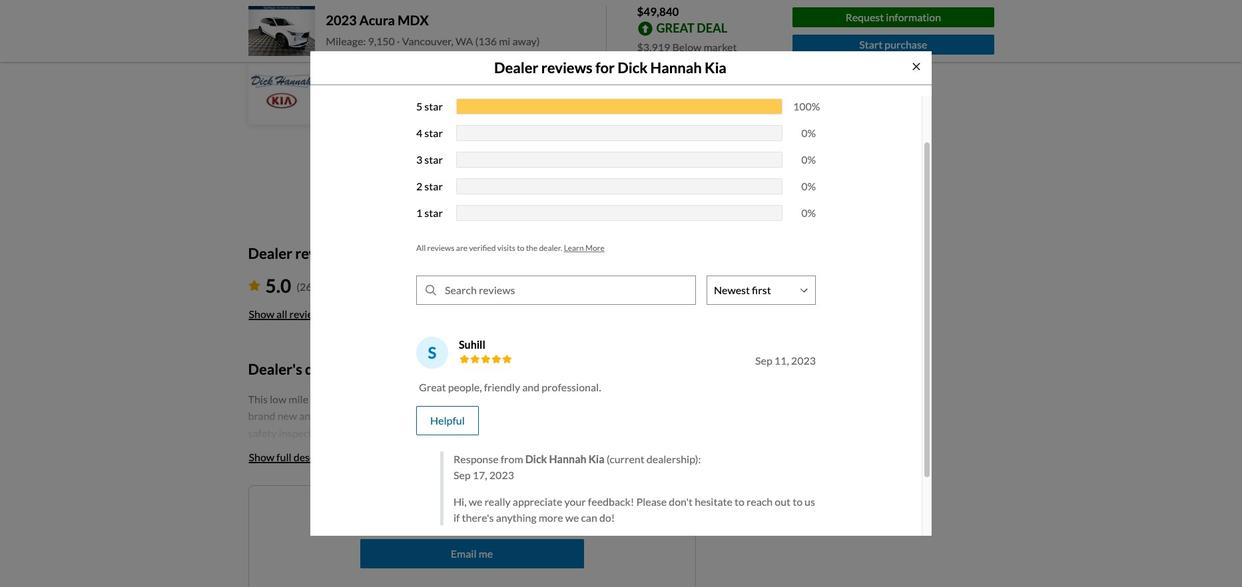 Task type: describe. For each thing, give the bounding box(es) containing it.
dick down month
[[575, 478, 597, 491]]

dealership):
[[647, 453, 701, 466]]

show all reviews button
[[248, 300, 327, 329]]

and up the inspection
[[299, 410, 317, 423]]

1 horizontal spatial at
[[408, 410, 417, 423]]

$49,840
[[637, 5, 679, 19]]

all
[[277, 308, 288, 321]]

change,
[[473, 427, 508, 440]]

star for 3 star
[[425, 153, 443, 166]]

point
[[664, 410, 689, 423]]

120
[[644, 410, 662, 423]]

1 horizontal spatial one
[[542, 509, 560, 522]]

3 star
[[417, 153, 443, 166]]

http://www.realdeal.com/
[[406, 495, 525, 508]]

market
[[704, 40, 737, 53]]

people,
[[448, 381, 482, 394]]

like
[[503, 509, 520, 522]]

star image
[[248, 281, 260, 291]]

which
[[404, 461, 432, 474]]

(current
[[607, 453, 645, 466]]

9,150
[[368, 35, 395, 48]]

full
[[277, 451, 292, 464]]

if
[[454, 512, 460, 524]]

ease
[[618, 444, 639, 457]]

description inside button
[[294, 451, 346, 464]]

me for email
[[479, 548, 493, 560]]

are
[[456, 243, 468, 253]]

low
[[270, 393, 287, 406]]

please
[[637, 496, 667, 508]]

below
[[673, 40, 702, 53]]

,
[[428, 121, 430, 134]]

acura inside 2023 acura mdx mileage: 9,150 · vancouver, wa (136 mi away)
[[360, 12, 395, 28]]

acura inside 'this low mile one owner 2023 acura mdx a-spec sh-awd with a clean carfax was bought brand new and serviced right here at dick hannah dealerships. we put it through our 120 point safety inspection where it received an oil & filter change, a new engine air filter, a new cabin air filter, new wiper blades and a complete detail.*  no tax to oregon buyers.*  feel at ease with dick hannah's peace of mind program which includes a 5 day exchange, 12 month 12,000 mile wear guarantee and a 3 month/3,000 mile powertrain warranty. speak to a dick hannah representative for more details.*  http://www.realdeal.com/ additional information'
[[389, 393, 417, 406]]

away)
[[513, 35, 540, 48]]

star for 4 star
[[425, 127, 443, 139]]

notify
[[384, 509, 415, 522]]

mile
[[289, 393, 309, 406]]

5.0 (26 reviews)
[[266, 275, 354, 297]]

notify me of new listings like this one
[[384, 509, 560, 522]]

show full description button
[[248, 443, 347, 472]]

here
[[384, 410, 406, 423]]

star for 1 star
[[425, 207, 443, 219]]

new up the oregon
[[518, 427, 538, 440]]

program
[[362, 461, 402, 474]]

a down through
[[614, 427, 619, 440]]

2023 inside 2023 acura mdx mileage: 9,150 · vancouver, wa (136 mi away)
[[326, 12, 357, 28]]

feel
[[585, 444, 605, 457]]

for inside 'this low mile one owner 2023 acura mdx a-spec sh-awd with a clean carfax was bought brand new and serviced right here at dick hannah dealerships. we put it through our 120 point safety inspection where it received an oil & filter change, a new engine air filter, a new cabin air filter, new wiper blades and a complete detail.*  no tax to oregon buyers.*  feel at ease with dick hannah's peace of mind program which includes a 5 day exchange, 12 month 12,000 mile wear guarantee and a 3 month/3,000 mile powertrain warranty. speak to a dick hannah representative for more details.*  http://www.realdeal.com/ additional information'
[[322, 495, 335, 508]]

new up ease
[[621, 427, 641, 440]]

a down the no
[[475, 461, 480, 474]]

mdx inside 2023 acura mdx mileage: 9,150 · vancouver, wa (136 mi away)
[[398, 12, 429, 28]]

to down 12
[[556, 478, 566, 491]]

close modal dealer reviews for dick hannah kia image
[[911, 61, 922, 72]]

mdx inside 'this low mile one owner 2023 acura mdx a-spec sh-awd with a clean carfax was bought brand new and serviced right here at dick hannah dealerships. we put it through our 120 point safety inspection where it received an oil & filter change, a new engine air filter, a new cabin air filter, new wiper blades and a complete detail.*  no tax to oregon buyers.*  feel at ease with dick hannah's peace of mind program which includes a 5 day exchange, 12 month 12,000 mile wear guarantee and a 3 month/3,000 mile powertrain warranty. speak to a dick hannah representative for more details.*  http://www.realdeal.com/ additional information'
[[419, 393, 443, 406]]

start purchase
[[860, 38, 928, 51]]

great deal
[[657, 20, 728, 35]]

star for 5 star
[[425, 100, 443, 113]]

email me
[[451, 548, 493, 560]]

owner
[[330, 393, 360, 406]]

from
[[501, 453, 523, 466]]

me for notify
[[417, 509, 431, 522]]

Search reviews field
[[438, 277, 696, 305]]

wa for mdx
[[456, 35, 473, 48]]

2023 inside response from dick hannah kia (current dealership): sep 17, 2023
[[490, 469, 514, 482]]

suhill
[[459, 338, 486, 351]]

1 horizontal spatial we
[[566, 512, 579, 524]]

5 inside 'this low mile one owner 2023 acura mdx a-spec sh-awd with a clean carfax was bought brand new and serviced right here at dick hannah dealerships. we put it through our 120 point safety inspection where it received an oil & filter change, a new engine air filter, a new cabin air filter, new wiper blades and a complete detail.*  no tax to oregon buyers.*  feel at ease with dick hannah's peace of mind program which includes a 5 day exchange, 12 month 12,000 mile wear guarantee and a 3 month/3,000 mile powertrain warranty. speak to a dick hannah representative for more details.*  http://www.realdeal.com/ additional information'
[[482, 461, 488, 474]]

inspection
[[279, 427, 327, 440]]

98662
[[506, 121, 537, 134]]

awd
[[497, 393, 523, 406]]

0% for 3 star
[[802, 153, 816, 166]]

serviced
[[319, 410, 358, 423]]

auto
[[369, 121, 392, 134]]

where
[[329, 427, 359, 440]]

information
[[299, 512, 355, 525]]

2 air from the left
[[670, 427, 682, 440]]

friendly
[[484, 381, 521, 394]]

engine
[[540, 427, 571, 440]]

5 star
[[417, 100, 443, 113]]

anything
[[496, 512, 537, 524]]

caret down image
[[447, 83, 454, 94]]

dick up wear
[[664, 444, 686, 457]]

and inside 's' dialog
[[523, 381, 540, 394]]

hesitate
[[695, 496, 733, 508]]

search image
[[426, 285, 436, 296]]

bought
[[636, 393, 669, 406]]

$3,919 below market
[[637, 40, 737, 53]]

brand
[[248, 410, 276, 423]]

17,
[[473, 469, 488, 482]]

dr
[[417, 121, 428, 134]]

1 vertical spatial with
[[641, 444, 662, 457]]

blades
[[325, 444, 355, 457]]

4
[[417, 127, 423, 139]]

of inside 'this low mile one owner 2023 acura mdx a-spec sh-awd with a clean carfax was bought brand new and serviced right here at dick hannah dealerships. we put it through our 120 point safety inspection where it received an oil & filter change, a new engine air filter, a new cabin air filter, new wiper blades and a complete detail.*  no tax to oregon buyers.*  feel at ease with dick hannah's peace of mind program which includes a 5 day exchange, 12 month 12,000 mile wear guarantee and a 3 month/3,000 mile powertrain warranty. speak to a dick hannah representative for more details.*  http://www.realdeal.com/ additional information'
[[324, 461, 333, 474]]

0 vertical spatial mile
[[643, 461, 664, 474]]

exchange,
[[511, 461, 558, 474]]

dick inside response from dick hannah kia (current dealership): sep 17, 2023
[[526, 453, 547, 466]]

new up hannah's
[[275, 444, 294, 457]]

5 inside 's' dialog
[[417, 100, 423, 113]]

vancouver, for mdx
[[402, 35, 454, 48]]

0 horizontal spatial at
[[391, 82, 400, 95]]

this
[[522, 509, 540, 522]]

0% for 1 star
[[802, 207, 816, 219]]

the
[[526, 243, 538, 253]]

new down low
[[278, 410, 297, 423]]

information
[[887, 11, 942, 23]]

·
[[397, 35, 400, 48]]

wiper
[[296, 444, 323, 457]]

this
[[248, 393, 268, 406]]

dick down $3,919
[[618, 58, 648, 76]]

2023 inside 'this low mile one owner 2023 acura mdx a-spec sh-awd with a clean carfax was bought brand new and serviced right here at dick hannah dealerships. we put it through our 120 point safety inspection where it received an oil & filter change, a new engine air filter, a new cabin air filter, new wiper blades and a complete detail.*  no tax to oregon buyers.*  feel at ease with dick hannah's peace of mind program which includes a 5 day exchange, 12 month 12,000 mile wear guarantee and a 3 month/3,000 mile powertrain warranty. speak to a dick hannah representative for more details.*  http://www.realdeal.com/ additional information'
[[362, 393, 387, 406]]

ne
[[352, 121, 367, 134]]

listings
[[468, 509, 501, 522]]

for inside 's' dialog
[[596, 58, 615, 76]]

0 horizontal spatial it
[[361, 427, 368, 440]]

mall
[[394, 121, 414, 134]]

$3,919
[[637, 40, 671, 53]]

0 vertical spatial with
[[525, 393, 546, 406]]

reviews for all reviews are verified visits to the dealer. learn more
[[428, 243, 455, 253]]

us
[[805, 496, 816, 508]]

a down peace
[[319, 478, 325, 491]]

sep 11, 2023
[[756, 354, 816, 367]]

out
[[775, 496, 791, 508]]

a-
[[445, 393, 456, 406]]

a left clean
[[548, 393, 553, 406]]

show for dealer's
[[249, 451, 275, 464]]

dick hannah kia image
[[250, 59, 314, 123]]

your
[[565, 496, 586, 508]]

reviews for dealer reviews
[[295, 244, 347, 262]]

hannah inside response from dick hannah kia (current dealership): sep 17, 2023
[[549, 453, 587, 466]]



Task type: vqa. For each thing, say whether or not it's contained in the screenshot.
All reviews are verified visits to the dealer. Learn More's reviews
yes



Task type: locate. For each thing, give the bounding box(es) containing it.
show
[[249, 308, 275, 321], [249, 451, 275, 464]]

with up we
[[525, 393, 546, 406]]

1 vertical spatial acura
[[389, 393, 417, 406]]

1 vertical spatial it
[[361, 427, 368, 440]]

1 vertical spatial show
[[249, 451, 275, 464]]

dealer up dick hannah kia image
[[248, 24, 293, 42]]

5.0
[[266, 275, 291, 297]]

1 vertical spatial me
[[479, 548, 493, 560]]

our
[[626, 410, 642, 423]]

1 show from the top
[[249, 308, 275, 321]]

dealerships.
[[481, 410, 539, 423]]

s dialog
[[311, 37, 932, 588]]

5 star from the top
[[425, 207, 443, 219]]

mile
[[643, 461, 664, 474], [400, 478, 421, 491]]

to left us
[[793, 496, 803, 508]]

dick right from
[[526, 453, 547, 466]]

reviews for dealer reviews for dick hannah kia
[[542, 58, 593, 76]]

and
[[523, 381, 540, 394], [299, 410, 317, 423], [357, 444, 375, 457], [300, 478, 317, 491]]

there's
[[462, 512, 494, 524]]

and down peace
[[300, 478, 317, 491]]

1 vertical spatial sep
[[454, 469, 471, 482]]

2023 up right
[[362, 393, 387, 406]]

3 star from the top
[[425, 153, 443, 166]]

reviews inside show all reviews button
[[290, 308, 326, 321]]

me right "email"
[[479, 548, 493, 560]]

0 horizontal spatial filter,
[[248, 444, 272, 457]]

1 vertical spatial description
[[294, 451, 346, 464]]

detail.*
[[430, 444, 461, 457]]

mdx up "·"
[[398, 12, 429, 28]]

great
[[419, 381, 446, 394]]

0 vertical spatial show
[[249, 308, 275, 321]]

2 show from the top
[[249, 451, 275, 464]]

wa left the 98662
[[486, 121, 504, 134]]

0% for 4 star
[[802, 127, 816, 139]]

acura
[[360, 12, 395, 28], [389, 393, 417, 406]]

0 horizontal spatial 5
[[417, 100, 423, 113]]

kia down market
[[705, 58, 727, 76]]

sh-
[[480, 393, 497, 406]]

description
[[305, 361, 379, 379], [294, 451, 346, 464]]

0 vertical spatial for
[[596, 58, 615, 76]]

1 vertical spatial vancouver,
[[432, 121, 484, 134]]

details.*
[[365, 495, 404, 508]]

dealer for dealer
[[248, 24, 293, 42]]

with down cabin
[[641, 444, 662, 457]]

dick up oil
[[419, 410, 441, 423]]

kia
[[705, 58, 727, 76], [589, 453, 605, 466]]

0 vertical spatial sep
[[756, 354, 773, 367]]

3 inside 'this low mile one owner 2023 acura mdx a-spec sh-awd with a clean carfax was bought brand new and serviced right here at dick hannah dealerships. we put it through our 120 point safety inspection where it received an oil & filter change, a new engine air filter, a new cabin air filter, new wiper blades and a complete detail.*  no tax to oregon buyers.*  feel at ease with dick hannah's peace of mind program which includes a 5 day exchange, 12 month 12,000 mile wear guarantee and a 3 month/3,000 mile powertrain warranty. speak to a dick hannah representative for more details.*  http://www.realdeal.com/ additional information'
[[327, 478, 333, 491]]

1 horizontal spatial kia
[[705, 58, 727, 76]]

1 vertical spatial kia
[[589, 453, 605, 466]]

0 vertical spatial me
[[417, 509, 431, 522]]

more
[[586, 243, 605, 253], [338, 495, 363, 508]]

show left all
[[249, 308, 275, 321]]

sep left 11,
[[756, 354, 773, 367]]

and right "friendly"
[[523, 381, 540, 394]]

kia left the '12,000'
[[589, 453, 605, 466]]

3 down 4
[[417, 153, 423, 166]]

learn more link
[[564, 243, 605, 253]]

all
[[417, 243, 426, 253]]

vancouver, right , at the top left
[[432, 121, 484, 134]]

open
[[326, 82, 351, 95]]

me right "notify"
[[417, 509, 431, 522]]

dealer inside 's' dialog
[[495, 58, 539, 76]]

0 vertical spatial kia
[[705, 58, 727, 76]]

0 horizontal spatial more
[[338, 495, 363, 508]]

we down your
[[566, 512, 579, 524]]

it down right
[[361, 427, 368, 440]]

1 vertical spatial for
[[322, 495, 335, 508]]

don't
[[669, 496, 693, 508]]

carfax
[[582, 393, 613, 406]]

more inside 'this low mile one owner 2023 acura mdx a-spec sh-awd with a clean carfax was bought brand new and serviced right here at dick hannah dealerships. we put it through our 120 point safety inspection where it received an oil & filter change, a new engine air filter, a new cabin air filter, new wiper blades and a complete detail.*  no tax to oregon buyers.*  feel at ease with dick hannah's peace of mind program which includes a 5 day exchange, 12 month 12,000 mile wear guarantee and a 3 month/3,000 mile powertrain warranty. speak to a dick hannah representative for more details.*  http://www.realdeal.com/ additional information'
[[338, 495, 363, 508]]

sep inside response from dick hannah kia (current dealership): sep 17, 2023
[[454, 469, 471, 482]]

mile down which
[[400, 478, 421, 491]]

2023 down from
[[490, 469, 514, 482]]

dick
[[618, 58, 648, 76], [419, 410, 441, 423], [664, 444, 686, 457], [526, 453, 547, 466], [575, 478, 597, 491]]

can
[[581, 512, 598, 524]]

2023 up mileage:
[[326, 12, 357, 28]]

hannah's
[[248, 461, 292, 474]]

helpful button
[[417, 406, 479, 436]]

2 0% from the top
[[802, 153, 816, 166]]

star down pm
[[425, 100, 443, 113]]

2 vertical spatial dealer
[[248, 244, 293, 262]]

dealer reviews
[[248, 244, 347, 262]]

1
[[417, 207, 423, 219]]

powertrain
[[423, 478, 475, 491]]

speak
[[526, 478, 554, 491]]

0 vertical spatial vancouver,
[[402, 35, 454, 48]]

0 horizontal spatial for
[[322, 495, 335, 508]]

kia inside response from dick hannah kia (current dealership): sep 17, 2023
[[589, 453, 605, 466]]

star right 4
[[425, 127, 443, 139]]

1 vertical spatial at
[[408, 410, 417, 423]]

response
[[454, 453, 499, 466]]

1 horizontal spatial of
[[434, 509, 443, 522]]

5 left day
[[482, 461, 488, 474]]

1 horizontal spatial 5
[[482, 461, 488, 474]]

sep
[[756, 354, 773, 367], [454, 469, 471, 482]]

one right mile
[[311, 393, 328, 406]]

0 horizontal spatial one
[[311, 393, 328, 406]]

acura up here
[[389, 393, 417, 406]]

more
[[539, 512, 563, 524]]

1 horizontal spatial more
[[586, 243, 605, 253]]

0 horizontal spatial we
[[469, 496, 483, 508]]

star up 2 star
[[425, 153, 443, 166]]

1 vertical spatial mdx
[[419, 393, 443, 406]]

dealer's
[[248, 361, 302, 379]]

a down dealerships. at the left bottom
[[511, 427, 516, 440]]

1 vertical spatial dealer
[[495, 58, 539, 76]]

new down hi, at the left
[[445, 509, 466, 522]]

show for dealer
[[249, 308, 275, 321]]

vancouver, inside 2023 acura mdx mileage: 9,150 · vancouver, wa (136 mi away)
[[402, 35, 454, 48]]

wa inside 2023 acura mdx mileage: 9,150 · vancouver, wa (136 mi away)
[[456, 35, 473, 48]]

do!
[[600, 512, 615, 524]]

a down 12
[[568, 478, 573, 491]]

me
[[417, 509, 431, 522], [479, 548, 493, 560]]

peace
[[294, 461, 322, 474]]

0 vertical spatial of
[[324, 461, 333, 474]]

open closes at 8:00 pm
[[326, 82, 442, 95]]

mile left wear
[[643, 461, 664, 474]]

more down month/3,000
[[338, 495, 363, 508]]

0 vertical spatial description
[[305, 361, 379, 379]]

dealer reviews for dick hannah kia
[[495, 58, 727, 76]]

at
[[391, 82, 400, 95], [408, 410, 417, 423], [607, 444, 616, 457]]

closes
[[358, 82, 389, 95]]

air
[[573, 427, 585, 440], [670, 427, 682, 440]]

right
[[360, 410, 382, 423]]

one inside 'this low mile one owner 2023 acura mdx a-spec sh-awd with a clean carfax was bought brand new and serviced right here at dick hannah dealerships. we put it through our 120 point safety inspection where it received an oil & filter change, a new engine air filter, a new cabin air filter, new wiper blades and a complete detail.*  no tax to oregon buyers.*  feel at ease with dick hannah's peace of mind program which includes a 5 day exchange, 12 month 12,000 mile wear guarantee and a 3 month/3,000 mile powertrain warranty. speak to a dick hannah representative for more details.*  http://www.realdeal.com/ additional information'
[[311, 393, 328, 406]]

sep left 17,
[[454, 469, 471, 482]]

air down point
[[670, 427, 682, 440]]

3 inside 's' dialog
[[417, 153, 423, 166]]

2023 right 11,
[[792, 354, 816, 367]]

1 horizontal spatial 3
[[417, 153, 423, 166]]

dealer for dealer reviews
[[248, 244, 293, 262]]

verified
[[469, 243, 496, 253]]

0 horizontal spatial of
[[324, 461, 333, 474]]

at right here
[[408, 410, 417, 423]]

vancouver, for auto
[[432, 121, 484, 134]]

0 vertical spatial it
[[577, 410, 584, 423]]

1 vertical spatial mile
[[400, 478, 421, 491]]

1 horizontal spatial air
[[670, 427, 682, 440]]

purchase
[[885, 38, 928, 51]]

star for 2 star
[[425, 180, 443, 193]]

filter, down safety
[[248, 444, 272, 457]]

acura up 9,150
[[360, 12, 395, 28]]

more inside 's' dialog
[[586, 243, 605, 253]]

request information
[[846, 11, 942, 23]]

includes
[[434, 461, 472, 474]]

great
[[657, 20, 695, 35]]

0 horizontal spatial me
[[417, 509, 431, 522]]

we up notify me of new listings like this one
[[469, 496, 483, 508]]

0 horizontal spatial sep
[[454, 469, 471, 482]]

mdx left a-
[[419, 393, 443, 406]]

request
[[846, 11, 884, 23]]

0 vertical spatial 3
[[417, 153, 423, 166]]

more right learn
[[586, 243, 605, 253]]

1 vertical spatial 3
[[327, 478, 333, 491]]

12
[[560, 461, 572, 474]]

show all reviews
[[249, 308, 326, 321]]

an
[[412, 427, 423, 440]]

wa left (136 on the top of the page
[[456, 35, 473, 48]]

0 vertical spatial more
[[586, 243, 605, 253]]

1 vertical spatial one
[[542, 509, 560, 522]]

(26
[[297, 281, 312, 293]]

0% for 2 star
[[802, 180, 816, 193]]

1 vertical spatial filter,
[[248, 444, 272, 457]]

filter
[[448, 427, 471, 440]]

me inside button
[[479, 548, 493, 560]]

new
[[278, 410, 297, 423], [518, 427, 538, 440], [621, 427, 641, 440], [275, 444, 294, 457], [445, 509, 466, 522]]

0 horizontal spatial 3
[[327, 478, 333, 491]]

1 vertical spatial of
[[434, 509, 443, 522]]

clean
[[555, 393, 580, 406]]

1 vertical spatial 5
[[482, 461, 488, 474]]

0 vertical spatial at
[[391, 82, 400, 95]]

feedback!
[[588, 496, 635, 508]]

4 star
[[417, 127, 443, 139]]

air down 'put'
[[573, 427, 585, 440]]

dealer's description
[[248, 361, 379, 379]]

2 horizontal spatial at
[[607, 444, 616, 457]]

star right 2
[[425, 180, 443, 193]]

1 vertical spatial more
[[338, 495, 363, 508]]

dealer up 5.0
[[248, 244, 293, 262]]

vancouver, right "·"
[[402, 35, 454, 48]]

show left the full
[[249, 451, 275, 464]]

0 vertical spatial filter,
[[587, 427, 612, 440]]

1 air from the left
[[573, 427, 585, 440]]

0 horizontal spatial mile
[[400, 478, 421, 491]]

4 0% from the top
[[802, 207, 816, 219]]

0 vertical spatial mdx
[[398, 12, 429, 28]]

to left reach
[[735, 496, 745, 508]]

star right 1
[[425, 207, 443, 219]]

0 vertical spatial wa
[[456, 35, 473, 48]]

tax
[[479, 444, 494, 457]]

and up program
[[357, 444, 375, 457]]

visits
[[498, 243, 516, 253]]

at right feel
[[607, 444, 616, 457]]

1 horizontal spatial filter,
[[587, 427, 612, 440]]

3
[[417, 153, 423, 166], [327, 478, 333, 491]]

0 vertical spatial dealer
[[248, 24, 293, 42]]

0 vertical spatial we
[[469, 496, 483, 508]]

2 star from the top
[[425, 127, 443, 139]]

it right 'put'
[[577, 410, 584, 423]]

1 vertical spatial we
[[566, 512, 579, 524]]

1 vertical spatial wa
[[486, 121, 504, 134]]

this low mile one owner 2023 acura mdx a-spec sh-awd with a clean carfax was bought brand new and serviced right here at dick hannah dealerships. we put it through our 120 point safety inspection where it received an oil & filter change, a new engine air filter, a new cabin air filter, new wiper blades and a complete detail.*  no tax to oregon buyers.*  feel at ease with dick hannah's peace of mind program which includes a 5 day exchange, 12 month 12,000 mile wear guarantee and a 3 month/3,000 mile powertrain warranty. speak to a dick hannah representative for more details.*  http://www.realdeal.com/ additional information
[[248, 393, 692, 525]]

0 horizontal spatial air
[[573, 427, 585, 440]]

2023
[[326, 12, 357, 28], [792, 354, 816, 367], [362, 393, 387, 406], [490, 469, 514, 482]]

dealer down away) at left
[[495, 58, 539, 76]]

0 vertical spatial one
[[311, 393, 328, 406]]

to right tax
[[496, 444, 506, 457]]

of left mind on the bottom
[[324, 461, 333, 474]]

0 horizontal spatial wa
[[456, 35, 473, 48]]

1 horizontal spatial me
[[479, 548, 493, 560]]

0 vertical spatial 5
[[417, 100, 423, 113]]

show inside button
[[249, 451, 275, 464]]

2 vertical spatial at
[[607, 444, 616, 457]]

appreciate
[[513, 496, 563, 508]]

1 horizontal spatial with
[[641, 444, 662, 457]]

a up program
[[377, 444, 382, 457]]

0 vertical spatial acura
[[360, 12, 395, 28]]

filter, up feel
[[587, 427, 612, 440]]

2023 acura mdx image
[[248, 6, 315, 56]]

1 horizontal spatial mile
[[643, 461, 664, 474]]

1 horizontal spatial for
[[596, 58, 615, 76]]

additional
[[248, 512, 297, 525]]

at left 8:00 in the left top of the page
[[391, 82, 400, 95]]

1 0% from the top
[[802, 127, 816, 139]]

5 down 8:00 in the left top of the page
[[417, 100, 423, 113]]

2
[[417, 180, 423, 193]]

one down appreciate at left
[[542, 509, 560, 522]]

4 star from the top
[[425, 180, 443, 193]]

to left the
[[517, 243, 525, 253]]

1 horizontal spatial sep
[[756, 354, 773, 367]]

mind
[[335, 461, 360, 474]]

1 star from the top
[[425, 100, 443, 113]]

1 horizontal spatial wa
[[486, 121, 504, 134]]

pm
[[426, 82, 442, 95]]

3 0% from the top
[[802, 180, 816, 193]]

mileage:
[[326, 35, 366, 48]]

0 horizontal spatial with
[[525, 393, 546, 406]]

1 horizontal spatial it
[[577, 410, 584, 423]]

wa for auto
[[486, 121, 504, 134]]

0 horizontal spatial kia
[[589, 453, 605, 466]]

oil
[[425, 427, 437, 440]]

helpful
[[430, 414, 465, 427]]

day
[[490, 461, 509, 474]]

dealer for dealer reviews for dick hannah kia
[[495, 58, 539, 76]]

professional.
[[542, 381, 601, 394]]

of left if
[[434, 509, 443, 522]]

really
[[485, 496, 511, 508]]

show inside button
[[249, 308, 275, 321]]

3 up the information
[[327, 478, 333, 491]]



